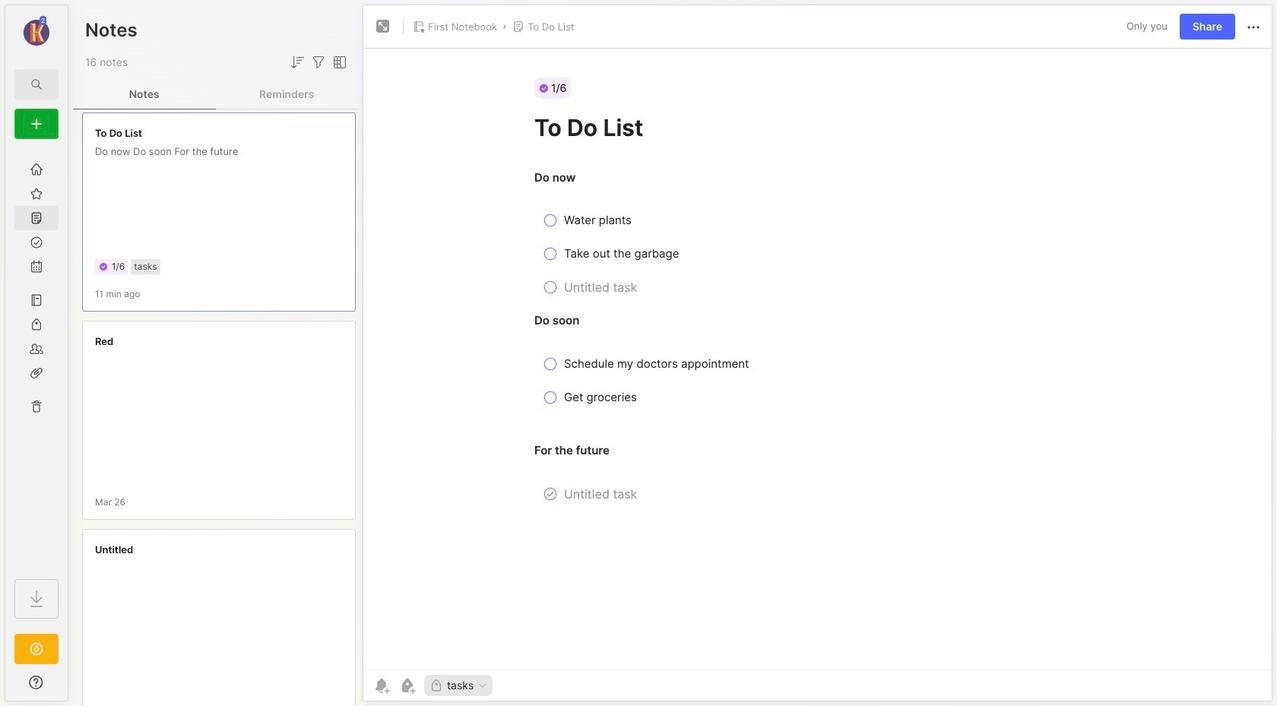 Task type: describe. For each thing, give the bounding box(es) containing it.
add filters image
[[309, 53, 328, 71]]

View options field
[[328, 53, 349, 71]]

edit search image
[[27, 75, 46, 94]]

WHAT'S NEW field
[[5, 671, 68, 695]]

More actions field
[[1245, 17, 1263, 36]]

expand note image
[[374, 17, 392, 36]]

note window element
[[363, 5, 1273, 706]]

upgrade image
[[27, 640, 46, 658]]

click to expand image
[[67, 678, 78, 696]]

main element
[[0, 0, 73, 706]]

Note Editor text field
[[363, 48, 1272, 670]]

tree inside main element
[[5, 148, 68, 566]]



Task type: vqa. For each thing, say whether or not it's contained in the screenshot.
Tab
no



Task type: locate. For each thing, give the bounding box(es) containing it.
tasks Tag actions field
[[474, 680, 488, 691]]

Sort options field
[[288, 53, 306, 71]]

Add filters field
[[309, 53, 328, 71]]

add tag image
[[398, 677, 417, 695]]

Account field
[[5, 14, 68, 48]]

add a reminder image
[[373, 677, 391, 695]]

tree
[[5, 148, 68, 566]]

tab list
[[73, 79, 358, 109]]

more actions image
[[1245, 18, 1263, 36]]

home image
[[29, 162, 44, 177]]



